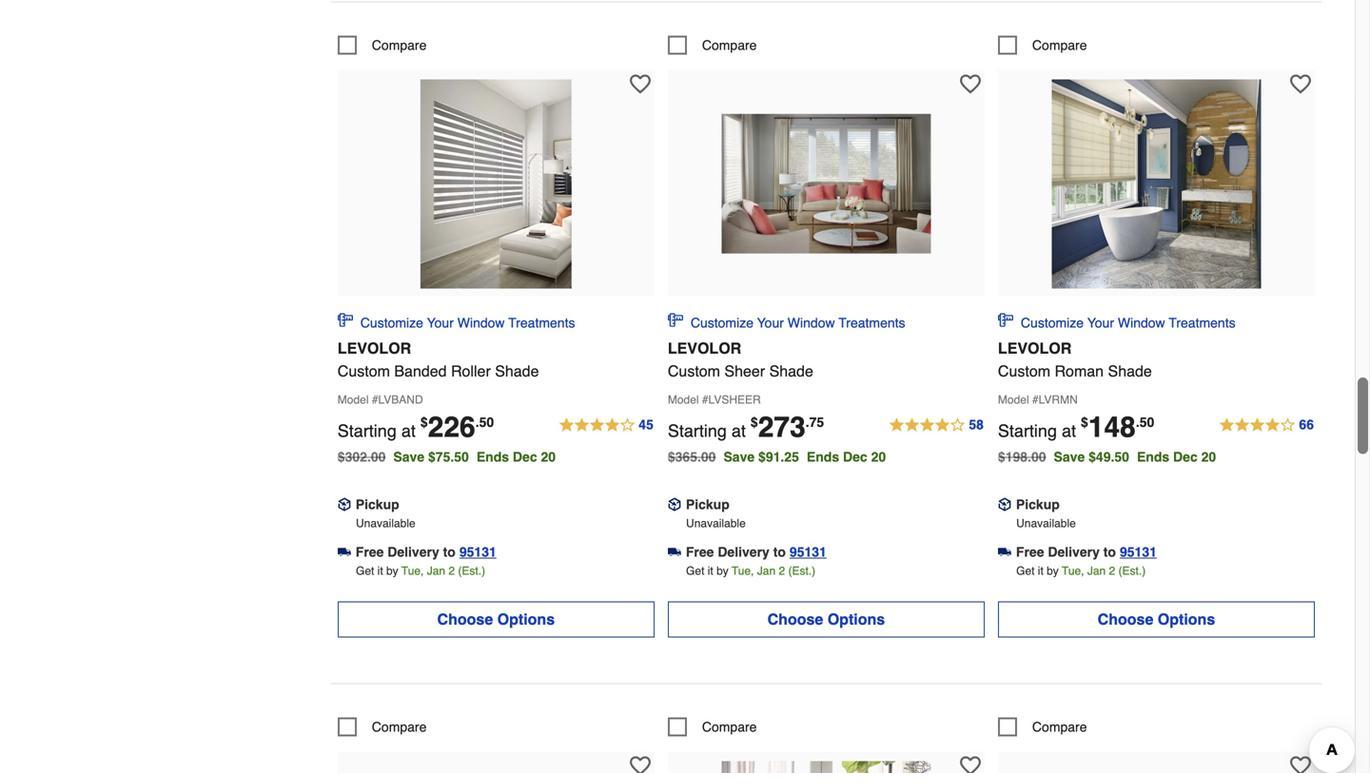 Task type: vqa. For each thing, say whether or not it's contained in the screenshot.


Task type: locate. For each thing, give the bounding box(es) containing it.
unavailable down $302.00
[[356, 517, 416, 530]]

save
[[393, 449, 425, 465], [724, 449, 755, 465], [1054, 449, 1085, 465]]

2 horizontal spatial tue,
[[1062, 565, 1084, 578]]

$ for 273
[[751, 415, 758, 430]]

(est.) for third 95131 button from the right
[[458, 565, 485, 578]]

2 horizontal spatial truck filled image
[[998, 546, 1011, 559]]

2 delivery from the left
[[718, 545, 770, 560]]

at down lvband
[[401, 421, 416, 441]]

at down lvrmn
[[1062, 421, 1076, 441]]

3 delivery from the left
[[1048, 545, 1100, 560]]

3 starting from the left
[[998, 421, 1057, 441]]

2 horizontal spatial save
[[1054, 449, 1085, 465]]

2 for 2nd 95131 button
[[779, 565, 785, 578]]

1 horizontal spatial get it by tue, jan 2 (est.)
[[686, 565, 816, 578]]

0 horizontal spatial tue,
[[401, 565, 424, 578]]

1 shade from the left
[[495, 362, 539, 380]]

ends dec 20 element for 273
[[807, 449, 894, 465]]

1 horizontal spatial customize
[[691, 315, 754, 330]]

at inside starting at $ 273 .75
[[732, 421, 746, 441]]

by
[[386, 565, 398, 578], [717, 565, 729, 578], [1047, 565, 1059, 578]]

model left lvrmn
[[998, 393, 1029, 407]]

3 options from the left
[[1158, 611, 1215, 628]]

your up the levolor custom sheer shade
[[757, 315, 784, 330]]

4 stars image for 226
[[558, 414, 655, 437]]

2 horizontal spatial ends
[[1137, 449, 1170, 465]]

1 pickup image from the left
[[338, 498, 351, 511]]

3 $ from the left
[[1081, 415, 1088, 430]]

window up the levolor custom sheer shade
[[788, 315, 835, 330]]

custom up model # lvrmn
[[998, 362, 1051, 380]]

1 95131 button from the left
[[459, 543, 497, 562]]

4 stars image
[[558, 414, 655, 437], [888, 414, 985, 437], [1218, 414, 1315, 437]]

compare inside 5004860219 element
[[702, 37, 757, 53]]

compare for 5004859679 element at top right
[[1032, 37, 1087, 53]]

choose options link
[[338, 602, 655, 638], [668, 602, 985, 638], [998, 602, 1315, 638]]

model left lvband
[[338, 393, 369, 407]]

3 customize from the left
[[1021, 315, 1084, 330]]

0 horizontal spatial 20
[[541, 449, 556, 465]]

1 customize your window treatments link from the left
[[338, 312, 575, 332]]

customize your window treatments link for levolor custom roman shade image
[[998, 312, 1236, 332]]

2 pickup image from the left
[[668, 498, 681, 511]]

$
[[420, 415, 428, 430], [751, 415, 758, 430], [1081, 415, 1088, 430]]

pickup down $198.00
[[1016, 497, 1060, 512]]

ends dec 20 element right $49.50
[[1137, 449, 1224, 465]]

1 horizontal spatial save
[[724, 449, 755, 465]]

levolor for roman
[[998, 340, 1072, 357]]

pickup image down $365.00
[[668, 498, 681, 511]]

1 horizontal spatial customize your window treatments link
[[668, 312, 905, 332]]

2 horizontal spatial (est.)
[[1119, 565, 1146, 578]]

banded
[[394, 362, 447, 380]]

free
[[356, 545, 384, 560], [686, 545, 714, 560], [1016, 545, 1044, 560]]

at for 148
[[1062, 421, 1076, 441]]

3 by from the left
[[1047, 565, 1059, 578]]

ends for 226
[[477, 449, 509, 465]]

2 shade from the left
[[769, 362, 813, 380]]

lvrmn
[[1039, 393, 1078, 407]]

ends dec 20 element for 226
[[477, 449, 563, 465]]

2 horizontal spatial shade
[[1108, 362, 1152, 380]]

2 horizontal spatial options
[[1158, 611, 1215, 628]]

$ up $198.00 save $49.50 ends dec 20
[[1081, 415, 1088, 430]]

it for the truck filled image associated with the 'pickup' image related to third 95131 button from the right
[[377, 565, 383, 578]]

compare for 5014179257 element
[[1032, 720, 1087, 735]]

2 horizontal spatial model
[[998, 393, 1029, 407]]

get it by tue, jan 2 (est.) for 1st 95131 button from the right
[[1016, 565, 1146, 578]]

1 horizontal spatial 95131
[[790, 545, 827, 560]]

3 ends from the left
[[1137, 449, 1170, 465]]

jonathan  y moroccan hype indoor distressed/overdyed southwestern area rug image
[[722, 762, 931, 774]]

model
[[338, 393, 369, 407], [668, 393, 699, 407], [998, 393, 1029, 407]]

treatments for levolor custom roman shade image's customize your window treatments link
[[1169, 315, 1236, 330]]

4 stars image containing 58
[[888, 414, 985, 437]]

1 horizontal spatial pickup image
[[668, 498, 681, 511]]

at for 273
[[732, 421, 746, 441]]

choose for first choose options link from the right
[[1098, 611, 1154, 628]]

custom
[[338, 362, 390, 380], [668, 362, 720, 380], [998, 362, 1051, 380]]

2 # from the left
[[702, 393, 708, 407]]

customize
[[360, 315, 423, 330], [691, 315, 754, 330], [1021, 315, 1084, 330]]

your up the levolor custom roman shade
[[1087, 315, 1114, 330]]

.75
[[806, 415, 824, 430]]

compare inside 5004859679 element
[[1032, 37, 1087, 53]]

2 horizontal spatial pickup
[[1016, 497, 1060, 512]]

1 # from the left
[[372, 393, 378, 407]]

customize up banded
[[360, 315, 423, 330]]

your up the levolor custom banded roller shade
[[427, 315, 454, 330]]

shade right roman at top
[[1108, 362, 1152, 380]]

$302.00 save $75.50 ends dec 20
[[338, 449, 556, 465]]

1 horizontal spatial choose
[[768, 611, 823, 628]]

ends dec 20 element
[[477, 449, 563, 465], [807, 449, 894, 465], [1137, 449, 1224, 465]]

starting up was price $365.00 element
[[668, 421, 727, 441]]

2 horizontal spatial get
[[1016, 565, 1035, 578]]

0 horizontal spatial jan
[[427, 565, 445, 578]]

get
[[356, 565, 374, 578], [686, 565, 705, 578], [1016, 565, 1035, 578]]

customize your window treatments up the levolor custom sheer shade
[[691, 315, 905, 330]]

heart outline image
[[630, 74, 651, 94], [1290, 756, 1311, 774]]

0 horizontal spatial choose
[[437, 611, 493, 628]]

0 horizontal spatial heart outline image
[[630, 74, 651, 94]]

2 (est.) from the left
[[788, 565, 816, 578]]

starting inside starting at $ 226 .50
[[338, 421, 397, 441]]

$ down lvsheer
[[751, 415, 758, 430]]

2 by from the left
[[717, 565, 729, 578]]

3 save from the left
[[1054, 449, 1085, 465]]

window up the levolor custom roman shade
[[1118, 315, 1165, 330]]

0 horizontal spatial at
[[401, 421, 416, 441]]

1 horizontal spatial options
[[828, 611, 885, 628]]

1 horizontal spatial #
[[702, 393, 708, 407]]

2 horizontal spatial choose
[[1098, 611, 1154, 628]]

2 horizontal spatial choose options link
[[998, 602, 1315, 638]]

1 horizontal spatial ends dec 20 element
[[807, 449, 894, 465]]

it for the truck filled image for 1st 95131 button from the right the 'pickup' image
[[1038, 565, 1044, 578]]

2 choose options from the left
[[768, 611, 885, 628]]

2 horizontal spatial to
[[1104, 545, 1116, 560]]

free delivery to 95131
[[356, 545, 497, 560], [686, 545, 827, 560], [1016, 545, 1157, 560]]

0 horizontal spatial pickup
[[356, 497, 399, 512]]

2 .50 from the left
[[1136, 415, 1155, 430]]

1 20 from the left
[[541, 449, 556, 465]]

2 ends from the left
[[807, 449, 839, 465]]

levolor inside the levolor custom banded roller shade
[[338, 340, 411, 357]]

starting at $ 226 .50
[[338, 411, 494, 444]]

1 tue, from the left
[[401, 565, 424, 578]]

pickup down $302.00
[[356, 497, 399, 512]]

95131
[[459, 545, 497, 560], [790, 545, 827, 560], [1120, 545, 1157, 560]]

options for third choose options link from the right
[[497, 611, 555, 628]]

1 horizontal spatial it
[[708, 565, 713, 578]]

starting up was price $302.00 element
[[338, 421, 397, 441]]

1 truck filled image from the left
[[338, 546, 351, 559]]

levolor custom sheer shade
[[668, 340, 813, 380]]

delivery
[[388, 545, 439, 560], [718, 545, 770, 560], [1048, 545, 1100, 560]]

choose options
[[437, 611, 555, 628], [768, 611, 885, 628], [1098, 611, 1215, 628]]

2 dec from the left
[[843, 449, 868, 465]]

treatments for "levolor custom banded roller shade" "image"'s customize your window treatments link
[[508, 315, 575, 330]]

save down actual price $148.50 element
[[1054, 449, 1085, 465]]

window for "levolor custom banded roller shade" "image"
[[457, 315, 505, 330]]

customize for levolor custom roman shade image
[[1021, 315, 1084, 330]]

2 window from the left
[[788, 315, 835, 330]]

2 4 stars image from the left
[[888, 414, 985, 437]]

3 truck filled image from the left
[[998, 546, 1011, 559]]

choose
[[437, 611, 493, 628], [768, 611, 823, 628], [1098, 611, 1154, 628]]

3 free delivery to 95131 from the left
[[1016, 545, 1157, 560]]

customize for "levolor custom banded roller shade" "image"
[[360, 315, 423, 330]]

2 custom from the left
[[668, 362, 720, 380]]

pickup image down $302.00
[[338, 498, 351, 511]]

2 choose from the left
[[768, 611, 823, 628]]

2 for third 95131 button from the right
[[449, 565, 455, 578]]

customize your window treatments link up the levolor custom banded roller shade
[[338, 312, 575, 332]]

custom inside the levolor custom roman shade
[[998, 362, 1051, 380]]

0 horizontal spatial get it by tue, jan 2 (est.)
[[356, 565, 485, 578]]

2 horizontal spatial #
[[1032, 393, 1039, 407]]

1 treatments from the left
[[508, 315, 575, 330]]

2 horizontal spatial at
[[1062, 421, 1076, 441]]

customize your window treatments link up the levolor custom roman shade
[[998, 312, 1236, 332]]

dec
[[513, 449, 537, 465], [843, 449, 868, 465], [1173, 449, 1198, 465]]

$198.00 save $49.50 ends dec 20
[[998, 449, 1216, 465]]

treatments for levolor custom sheer shade image customize your window treatments link
[[839, 315, 905, 330]]

2 horizontal spatial levolor
[[998, 340, 1072, 357]]

your for levolor custom sheer shade image
[[757, 315, 784, 330]]

compare
[[372, 37, 427, 53], [702, 37, 757, 53], [1032, 37, 1087, 53], [372, 720, 427, 735], [702, 720, 757, 735], [1032, 720, 1087, 735]]

3 window from the left
[[1118, 315, 1165, 330]]

unavailable down $198.00
[[1016, 517, 1076, 530]]

pickup image for 2nd 95131 button
[[668, 498, 681, 511]]

$ inside starting at $ 226 .50
[[420, 415, 428, 430]]

3 shade from the left
[[1108, 362, 1152, 380]]

# up the starting at $ 148 .50
[[1032, 393, 1039, 407]]

$49.50
[[1089, 449, 1129, 465]]

unavailable down $365.00
[[686, 517, 746, 530]]

1 dec from the left
[[513, 449, 537, 465]]

5004860219 element
[[668, 35, 757, 55]]

dec for 148
[[1173, 449, 1198, 465]]

0 horizontal spatial starting
[[338, 421, 397, 441]]

3 model from the left
[[998, 393, 1029, 407]]

customize your window treatments up the levolor custom banded roller shade
[[360, 315, 575, 330]]

3 custom from the left
[[998, 362, 1051, 380]]

1 horizontal spatial 4 stars image
[[888, 414, 985, 437]]

starting inside the starting at $ 148 .50
[[998, 421, 1057, 441]]

truck filled image
[[338, 546, 351, 559], [668, 546, 681, 559], [998, 546, 1011, 559]]

window up roller
[[457, 315, 505, 330]]

2
[[449, 565, 455, 578], [779, 565, 785, 578], [1109, 565, 1115, 578]]

2 horizontal spatial 20
[[1201, 449, 1216, 465]]

window
[[457, 315, 505, 330], [788, 315, 835, 330], [1118, 315, 1165, 330]]

$365.00 save $91.25 ends dec 20
[[668, 449, 886, 465]]

0 horizontal spatial model
[[338, 393, 369, 407]]

.50 up the savings save $49.50 element
[[1136, 415, 1155, 430]]

0 horizontal spatial treatments
[[508, 315, 575, 330]]

2 horizontal spatial starting
[[998, 421, 1057, 441]]

levolor
[[338, 340, 411, 357], [668, 340, 741, 357], [998, 340, 1072, 357]]

0 horizontal spatial ends
[[477, 449, 509, 465]]

0 horizontal spatial shade
[[495, 362, 539, 380]]

3 pickup image from the left
[[998, 498, 1011, 511]]

model left lvsheer
[[668, 393, 699, 407]]

choose for third choose options link from the right
[[437, 611, 493, 628]]

1 horizontal spatial shade
[[769, 362, 813, 380]]

3 4 stars image from the left
[[1218, 414, 1315, 437]]

pickup image
[[338, 498, 351, 511], [668, 498, 681, 511], [998, 498, 1011, 511]]

0 horizontal spatial choose options
[[437, 611, 555, 628]]

1 horizontal spatial your
[[757, 315, 784, 330]]

1 horizontal spatial dec
[[843, 449, 868, 465]]

get for 2nd 95131 button
[[686, 565, 705, 578]]

1 horizontal spatial .50
[[1136, 415, 1155, 430]]

1 .50 from the left
[[475, 415, 494, 430]]

3 get from the left
[[1016, 565, 1035, 578]]

#
[[372, 393, 378, 407], [702, 393, 708, 407], [1032, 393, 1039, 407]]

1 horizontal spatial get
[[686, 565, 705, 578]]

2 horizontal spatial pickup image
[[998, 498, 1011, 511]]

3 your from the left
[[1087, 315, 1114, 330]]

4 stars image containing 66
[[1218, 414, 1315, 437]]

2 horizontal spatial free delivery to 95131
[[1016, 545, 1157, 560]]

2 jan from the left
[[757, 565, 776, 578]]

your for "levolor custom banded roller shade" "image"
[[427, 315, 454, 330]]

pickup
[[356, 497, 399, 512], [686, 497, 730, 512], [1016, 497, 1060, 512]]

customize your window treatments link up the levolor custom sheer shade
[[668, 312, 905, 332]]

# up starting at $ 273 .75
[[702, 393, 708, 407]]

compare for 1002270214 element
[[702, 720, 757, 735]]

1 horizontal spatial starting
[[668, 421, 727, 441]]

2 treatments from the left
[[839, 315, 905, 330]]

shade right roller
[[495, 362, 539, 380]]

3 choose from the left
[[1098, 611, 1154, 628]]

sheer
[[725, 362, 765, 380]]

1 horizontal spatial to
[[773, 545, 786, 560]]

compare inside 1002270214 element
[[702, 720, 757, 735]]

at inside the starting at $ 148 .50
[[1062, 421, 1076, 441]]

4 stars image for 148
[[1218, 414, 1315, 437]]

0 horizontal spatial ends dec 20 element
[[477, 449, 563, 465]]

custom for custom roman shade
[[998, 362, 1051, 380]]

at inside starting at $ 226 .50
[[401, 421, 416, 441]]

1 levolor from the left
[[338, 340, 411, 357]]

treatments
[[508, 315, 575, 330], [839, 315, 905, 330], [1169, 315, 1236, 330]]

1 horizontal spatial free
[[686, 545, 714, 560]]

lvsheer
[[708, 393, 761, 407]]

save for 273
[[724, 449, 755, 465]]

1 horizontal spatial unavailable
[[686, 517, 746, 530]]

0 horizontal spatial truck filled image
[[338, 546, 351, 559]]

pickup down $365.00
[[686, 497, 730, 512]]

at down lvsheer
[[732, 421, 746, 441]]

0 horizontal spatial pickup image
[[338, 498, 351, 511]]

.50 for 226
[[475, 415, 494, 430]]

0 horizontal spatial delivery
[[388, 545, 439, 560]]

.50 for 148
[[1136, 415, 1155, 430]]

45 button
[[558, 414, 655, 437]]

2 free delivery to 95131 from the left
[[686, 545, 827, 560]]

2 horizontal spatial window
[[1118, 315, 1165, 330]]

compare for the 5004860281 'element'
[[372, 37, 427, 53]]

model for custom banded roller shade
[[338, 393, 369, 407]]

dec right $75.50
[[513, 449, 537, 465]]

2 customize from the left
[[691, 315, 754, 330]]

1 horizontal spatial tue,
[[732, 565, 754, 578]]

1 horizontal spatial treatments
[[839, 315, 905, 330]]

1 horizontal spatial ends
[[807, 449, 839, 465]]

# up starting at $ 226 .50
[[372, 393, 378, 407]]

it for the truck filled image associated with the 'pickup' image related to 2nd 95131 button
[[708, 565, 713, 578]]

20 for 273
[[871, 449, 886, 465]]

3 # from the left
[[1032, 393, 1039, 407]]

1 your from the left
[[427, 315, 454, 330]]

$ inside starting at $ 273 .75
[[751, 415, 758, 430]]

options
[[497, 611, 555, 628], [828, 611, 885, 628], [1158, 611, 1215, 628]]

2 ends dec 20 element from the left
[[807, 449, 894, 465]]

1 window from the left
[[457, 315, 505, 330]]

2 horizontal spatial by
[[1047, 565, 1059, 578]]

custom up model # lvband
[[338, 362, 390, 380]]

customize your window treatments up the levolor custom roman shade
[[1021, 315, 1236, 330]]

compare inside 5014179257 element
[[1032, 720, 1087, 735]]

1 ends dec 20 element from the left
[[477, 449, 563, 465]]

0 horizontal spatial $
[[420, 415, 428, 430]]

shade for levolor custom sheer shade
[[769, 362, 813, 380]]

shade inside the levolor custom sheer shade
[[769, 362, 813, 380]]

2 horizontal spatial custom
[[998, 362, 1051, 380]]

1 get it by tue, jan 2 (est.) from the left
[[356, 565, 485, 578]]

0 horizontal spatial customize your window treatments link
[[338, 312, 575, 332]]

customize your window treatments link
[[338, 312, 575, 332], [668, 312, 905, 332], [998, 312, 1236, 332]]

3 ends dec 20 element from the left
[[1137, 449, 1224, 465]]

by for the truck filled image associated with the 'pickup' image related to 2nd 95131 button
[[717, 565, 729, 578]]

1 horizontal spatial pickup
[[686, 497, 730, 512]]

1 $ from the left
[[420, 415, 428, 430]]

compare inside 5004858359 element
[[372, 720, 427, 735]]

1 horizontal spatial custom
[[668, 362, 720, 380]]

.50 inside the starting at $ 148 .50
[[1136, 415, 1155, 430]]

1 starting from the left
[[338, 421, 397, 441]]

levolor for sheer
[[668, 340, 741, 357]]

ends right $75.50
[[477, 449, 509, 465]]

.50 inside starting at $ 226 .50
[[475, 415, 494, 430]]

3 treatments from the left
[[1169, 315, 1236, 330]]

levolor custom sheer shade image
[[722, 79, 931, 289]]

95131 button
[[459, 543, 497, 562], [790, 543, 827, 562], [1120, 543, 1157, 562]]

levolor up sheer
[[668, 340, 741, 357]]

0 horizontal spatial 95131
[[459, 545, 497, 560]]

2 customize your window treatments link from the left
[[668, 312, 905, 332]]

2 horizontal spatial treatments
[[1169, 315, 1236, 330]]

customize your window treatments link for levolor custom sheer shade image
[[668, 312, 905, 332]]

levolor custom roman shade
[[998, 340, 1152, 380]]

2 horizontal spatial 95131 button
[[1120, 543, 1157, 562]]

levolor inside the levolor custom roman shade
[[998, 340, 1072, 357]]

4 stars image containing 45
[[558, 414, 655, 437]]

2 your from the left
[[757, 315, 784, 330]]

shade inside the levolor custom roman shade
[[1108, 362, 1152, 380]]

1 horizontal spatial at
[[732, 421, 746, 441]]

2 horizontal spatial it
[[1038, 565, 1044, 578]]

roman
[[1055, 362, 1104, 380]]

0 horizontal spatial get
[[356, 565, 374, 578]]

0 horizontal spatial it
[[377, 565, 383, 578]]

levolor for banded
[[338, 340, 411, 357]]

$ for 226
[[420, 415, 428, 430]]

1 (est.) from the left
[[458, 565, 485, 578]]

3 levolor from the left
[[998, 340, 1072, 357]]

2 horizontal spatial unavailable
[[1016, 517, 1076, 530]]

shade
[[495, 362, 539, 380], [769, 362, 813, 380], [1108, 362, 1152, 380]]

jan
[[427, 565, 445, 578], [757, 565, 776, 578], [1087, 565, 1106, 578]]

1 it from the left
[[377, 565, 383, 578]]

1002270214 element
[[668, 718, 757, 737]]

3 it from the left
[[1038, 565, 1044, 578]]

0 horizontal spatial custom
[[338, 362, 390, 380]]

3 2 from the left
[[1109, 565, 1115, 578]]

ends right $49.50
[[1137, 449, 1170, 465]]

get it by tue, jan 2 (est.)
[[356, 565, 485, 578], [686, 565, 816, 578], [1016, 565, 1146, 578]]

2 horizontal spatial customize your window treatments
[[1021, 315, 1236, 330]]

savings save $49.50 element
[[1054, 449, 1224, 465]]

(est.)
[[458, 565, 485, 578], [788, 565, 816, 578], [1119, 565, 1146, 578]]

shade right sheer
[[769, 362, 813, 380]]

pickup image down $198.00
[[998, 498, 1011, 511]]

3 95131 from the left
[[1120, 545, 1157, 560]]

0 horizontal spatial by
[[386, 565, 398, 578]]

customize up the levolor custom roman shade
[[1021, 315, 1084, 330]]

0 horizontal spatial free delivery to 95131
[[356, 545, 497, 560]]

1 horizontal spatial jan
[[757, 565, 776, 578]]

starting
[[338, 421, 397, 441], [668, 421, 727, 441], [998, 421, 1057, 441]]

0 horizontal spatial options
[[497, 611, 555, 628]]

ends dec 20 element down .75
[[807, 449, 894, 465]]

to
[[443, 545, 456, 560], [773, 545, 786, 560], [1104, 545, 1116, 560]]

1 horizontal spatial truck filled image
[[668, 546, 681, 559]]

compare inside the 5004860281 'element'
[[372, 37, 427, 53]]

custom inside the levolor custom sheer shade
[[668, 362, 720, 380]]

0 horizontal spatial free
[[356, 545, 384, 560]]

2 2 from the left
[[779, 565, 785, 578]]

.50
[[475, 415, 494, 430], [1136, 415, 1155, 430]]

66 button
[[1218, 414, 1315, 437]]

20
[[541, 449, 556, 465], [871, 449, 886, 465], [1201, 449, 1216, 465]]

starting up was price $198.00 "element" at the bottom of the page
[[998, 421, 1057, 441]]

1 free delivery to 95131 from the left
[[356, 545, 497, 560]]

1 get from the left
[[356, 565, 374, 578]]

ends dec 20 element right $75.50
[[477, 449, 563, 465]]

0 horizontal spatial your
[[427, 315, 454, 330]]

lvband
[[378, 393, 423, 407]]

it
[[377, 565, 383, 578], [708, 565, 713, 578], [1038, 565, 1044, 578]]

1 2 from the left
[[449, 565, 455, 578]]

3 95131 button from the left
[[1120, 543, 1157, 562]]

compare for 5004858359 element at the left of the page
[[372, 720, 427, 735]]

5004859679 element
[[998, 35, 1087, 55]]

custom inside the levolor custom banded roller shade
[[338, 362, 390, 380]]

0 horizontal spatial dec
[[513, 449, 537, 465]]

0 horizontal spatial (est.)
[[458, 565, 485, 578]]

dec right $91.25
[[843, 449, 868, 465]]

2 for 1st 95131 button from the right
[[1109, 565, 1115, 578]]

dec for 226
[[513, 449, 537, 465]]

ends down .75
[[807, 449, 839, 465]]

starting inside starting at $ 273 .75
[[668, 421, 727, 441]]

truck filled image for the 'pickup' image related to 2nd 95131 button
[[668, 546, 681, 559]]

your for levolor custom roman shade image
[[1087, 315, 1114, 330]]

unavailable
[[356, 517, 416, 530], [686, 517, 746, 530], [1016, 517, 1076, 530]]

2 20 from the left
[[871, 449, 886, 465]]

2 horizontal spatial delivery
[[1048, 545, 1100, 560]]

model # lvrmn
[[998, 393, 1078, 407]]

customize your window treatments
[[360, 315, 575, 330], [691, 315, 905, 330], [1021, 315, 1236, 330]]

model for custom sheer shade
[[668, 393, 699, 407]]

2 options from the left
[[828, 611, 885, 628]]

1 options from the left
[[497, 611, 555, 628]]

3 20 from the left
[[1201, 449, 1216, 465]]

$198.00
[[998, 449, 1046, 465]]

was price $198.00 element
[[998, 445, 1054, 465]]

choose for second choose options link
[[768, 611, 823, 628]]

3 (est.) from the left
[[1119, 565, 1146, 578]]

1 4 stars image from the left
[[558, 414, 655, 437]]

save down actual price $226.50 element
[[393, 449, 425, 465]]

customize up the levolor custom sheer shade
[[691, 315, 754, 330]]

3 customize your window treatments from the left
[[1021, 315, 1236, 330]]

$ down lvband
[[420, 415, 428, 430]]

was price $365.00 element
[[668, 445, 724, 465]]

0 horizontal spatial 2
[[449, 565, 455, 578]]

2 horizontal spatial dec
[[1173, 449, 1198, 465]]

tue,
[[401, 565, 424, 578], [732, 565, 754, 578], [1062, 565, 1084, 578]]

levolor up roman at top
[[998, 340, 1072, 357]]

at
[[401, 421, 416, 441], [732, 421, 746, 441], [1062, 421, 1076, 441]]

$ inside the starting at $ 148 .50
[[1081, 415, 1088, 430]]

2 horizontal spatial jan
[[1087, 565, 1106, 578]]

levolor up banded
[[338, 340, 411, 357]]

save down actual price $273.75 element
[[724, 449, 755, 465]]

1 customize your window treatments from the left
[[360, 315, 575, 330]]

compare for 5004860219 element
[[702, 37, 757, 53]]

your
[[427, 315, 454, 330], [757, 315, 784, 330], [1087, 315, 1114, 330]]

levolor inside the levolor custom sheer shade
[[668, 340, 741, 357]]

1 vertical spatial heart outline image
[[1290, 756, 1311, 774]]

window for levolor custom sheer shade image
[[788, 315, 835, 330]]

2 get from the left
[[686, 565, 705, 578]]

2 at from the left
[[732, 421, 746, 441]]

3 at from the left
[[1062, 421, 1076, 441]]

1 horizontal spatial delivery
[[718, 545, 770, 560]]

customize your window treatments for levolor custom roman shade image
[[1021, 315, 1236, 330]]

heart outline image
[[960, 74, 981, 94], [1290, 74, 1311, 94], [630, 756, 651, 774], [960, 756, 981, 774]]

3 unavailable from the left
[[1016, 517, 1076, 530]]

1 horizontal spatial free delivery to 95131
[[686, 545, 827, 560]]

delivery for 2nd 95131 button
[[718, 545, 770, 560]]

custom up model # lvsheer
[[668, 362, 720, 380]]

1 custom from the left
[[338, 362, 390, 380]]

1 customize from the left
[[360, 315, 423, 330]]

.50 up savings save $75.50 element
[[475, 415, 494, 430]]

2 horizontal spatial customize your window treatments link
[[998, 312, 1236, 332]]

2 95131 button from the left
[[790, 543, 827, 562]]

ends
[[477, 449, 509, 465], [807, 449, 839, 465], [1137, 449, 1170, 465]]

savings save $75.50 element
[[393, 449, 563, 465]]

1 horizontal spatial 2
[[779, 565, 785, 578]]

0 horizontal spatial unavailable
[[356, 517, 416, 530]]

dec right $49.50
[[1173, 449, 1198, 465]]

0 horizontal spatial .50
[[475, 415, 494, 430]]

2 model from the left
[[668, 393, 699, 407]]



Task type: describe. For each thing, give the bounding box(es) containing it.
ends for 148
[[1137, 449, 1170, 465]]

226
[[428, 411, 475, 444]]

pickup image for 1st 95131 button from the right
[[998, 498, 1011, 511]]

actual price $273.75 element
[[668, 411, 824, 445]]

2 unavailable from the left
[[686, 517, 746, 530]]

1 choose options from the left
[[437, 611, 555, 628]]

3 pickup from the left
[[1016, 497, 1060, 512]]

(est.) for 2nd 95131 button
[[788, 565, 816, 578]]

4 stars image for 273
[[888, 414, 985, 437]]

$75.50
[[428, 449, 469, 465]]

0 vertical spatial heart outline image
[[630, 74, 651, 94]]

free delivery to 95131 for third 95131 button from the right
[[356, 545, 497, 560]]

save for 148
[[1054, 449, 1085, 465]]

starting at $ 273 .75
[[668, 411, 824, 444]]

was price $302.00 element
[[338, 445, 393, 465]]

45
[[639, 417, 654, 432]]

5014179257 element
[[998, 718, 1087, 737]]

options for second choose options link
[[828, 611, 885, 628]]

roller
[[451, 362, 491, 380]]

58 button
[[888, 414, 985, 437]]

# for roman
[[1032, 393, 1039, 407]]

148
[[1088, 411, 1136, 444]]

customize your window treatments link for "levolor custom banded roller shade" "image"
[[338, 312, 575, 332]]

3 jan from the left
[[1087, 565, 1106, 578]]

delivery for 1st 95131 button from the right
[[1048, 545, 1100, 560]]

(est.) for 1st 95131 button from the right
[[1119, 565, 1146, 578]]

levolor custom banded roller shade
[[338, 340, 539, 380]]

5004860281 element
[[338, 35, 427, 55]]

delivery for third 95131 button from the right
[[388, 545, 439, 560]]

2 95131 from the left
[[790, 545, 827, 560]]

1 choose options link from the left
[[338, 602, 655, 638]]

ends dec 20 element for 148
[[1137, 449, 1224, 465]]

actual price $148.50 element
[[998, 411, 1155, 445]]

model # lvband
[[338, 393, 423, 407]]

at for 226
[[401, 421, 416, 441]]

shade for levolor custom roman shade
[[1108, 362, 1152, 380]]

custom for custom sheer shade
[[668, 362, 720, 380]]

dec for 273
[[843, 449, 868, 465]]

# for banded
[[372, 393, 378, 407]]

58
[[969, 417, 984, 432]]

customize your window treatments for levolor custom sheer shade image
[[691, 315, 905, 330]]

get it by tue, jan 2 (est.) for 2nd 95131 button
[[686, 565, 816, 578]]

window for levolor custom roman shade image
[[1118, 315, 1165, 330]]

3 choose options link from the left
[[998, 602, 1315, 638]]

customize your window treatments for "levolor custom banded roller shade" "image"
[[360, 315, 575, 330]]

free delivery to 95131 for 2nd 95131 button
[[686, 545, 827, 560]]

levolor custom banded roller shade image
[[391, 79, 601, 289]]

3 tue, from the left
[[1062, 565, 1084, 578]]

by for the truck filled image associated with the 'pickup' image related to third 95131 button from the right
[[386, 565, 398, 578]]

levolor custom roman shade image
[[1052, 79, 1261, 289]]

1 95131 from the left
[[459, 545, 497, 560]]

get for third 95131 button from the right
[[356, 565, 374, 578]]

savings save $91.25 element
[[724, 449, 894, 465]]

options for first choose options link from the right
[[1158, 611, 1215, 628]]

save for 226
[[393, 449, 425, 465]]

1 pickup from the left
[[356, 497, 399, 512]]

ends for 273
[[807, 449, 839, 465]]

get for 1st 95131 button from the right
[[1016, 565, 1035, 578]]

customize for levolor custom sheer shade image
[[691, 315, 754, 330]]

2 free from the left
[[686, 545, 714, 560]]

$91.25
[[758, 449, 799, 465]]

$ for 148
[[1081, 415, 1088, 430]]

5004858359 element
[[338, 718, 427, 737]]

model # lvsheer
[[668, 393, 761, 407]]

3 free from the left
[[1016, 545, 1044, 560]]

truck filled image for 1st 95131 button from the right the 'pickup' image
[[998, 546, 1011, 559]]

starting for 273
[[668, 421, 727, 441]]

pickup image for third 95131 button from the right
[[338, 498, 351, 511]]

free delivery to 95131 for 1st 95131 button from the right
[[1016, 545, 1157, 560]]

starting at $ 148 .50
[[998, 411, 1155, 444]]

custom for custom banded roller shade
[[338, 362, 390, 380]]

66
[[1299, 417, 1314, 432]]

20 for 148
[[1201, 449, 1216, 465]]

$365.00
[[668, 449, 716, 465]]

1 to from the left
[[443, 545, 456, 560]]

3 choose options from the left
[[1098, 611, 1215, 628]]

2 to from the left
[[773, 545, 786, 560]]

get it by tue, jan 2 (est.) for third 95131 button from the right
[[356, 565, 485, 578]]

truck filled image for the 'pickup' image related to third 95131 button from the right
[[338, 546, 351, 559]]

2 pickup from the left
[[686, 497, 730, 512]]

starting for 148
[[998, 421, 1057, 441]]

2 tue, from the left
[[732, 565, 754, 578]]

2 choose options link from the left
[[668, 602, 985, 638]]

actual price $226.50 element
[[338, 411, 494, 445]]

1 unavailable from the left
[[356, 517, 416, 530]]

model for custom roman shade
[[998, 393, 1029, 407]]

3 to from the left
[[1104, 545, 1116, 560]]

by for the truck filled image for 1st 95131 button from the right the 'pickup' image
[[1047, 565, 1059, 578]]

1 horizontal spatial heart outline image
[[1290, 756, 1311, 774]]

$302.00
[[338, 449, 386, 465]]

shade inside the levolor custom banded roller shade
[[495, 362, 539, 380]]

starting for 226
[[338, 421, 397, 441]]

1 jan from the left
[[427, 565, 445, 578]]

# for sheer
[[702, 393, 708, 407]]

1 free from the left
[[356, 545, 384, 560]]

273
[[758, 411, 806, 444]]

20 for 226
[[541, 449, 556, 465]]



